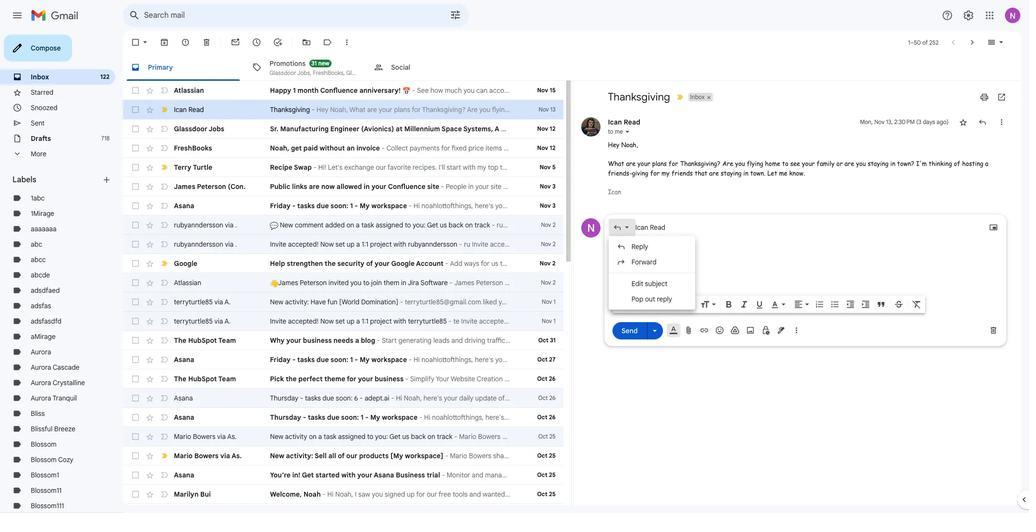 Task type: locate. For each thing, give the bounding box(es) containing it.
domination]
[[361, 298, 399, 306]]

mario bowers via as. for new activity on a task assigned to you: get us back on track
[[174, 432, 237, 441]]

trial
[[427, 471, 440, 479]]

2 up from the top
[[347, 317, 355, 326]]

activity: up in!
[[286, 452, 313, 460]]

bowers
[[193, 432, 216, 441], [195, 452, 219, 460]]

soon:
[[331, 201, 349, 210], [331, 355, 349, 364], [336, 394, 353, 402], [341, 413, 359, 422]]

12 row from the top
[[123, 292, 564, 312]]

first: get started using my tasks,
[[555, 394, 658, 402]]

1 horizontal spatial me
[[780, 169, 788, 177]]

1 vertical spatial accepted!
[[288, 317, 319, 326]]

row containing freshbooks
[[123, 138, 564, 158]]

Not starred checkbox
[[959, 117, 969, 127]]

0 vertical spatial bowers
[[193, 432, 216, 441]]

pick
[[270, 375, 284, 383]]

oct 25 for you're in! get started with your asana business trial -
[[538, 471, 556, 478]]

0 vertical spatial business
[[303, 336, 332, 345]]

oct 27
[[538, 356, 556, 363]]

our
[[347, 452, 358, 460]]

19 row from the top
[[123, 427, 564, 446]]

the hubspot team for pick
[[174, 375, 236, 383]]

1 vertical spatial terryturtle85 via a.
[[174, 317, 231, 326]]

friday down why
[[270, 355, 291, 364]]

2 vertical spatial workspace
[[382, 413, 418, 422]]

3 row from the top
[[123, 119, 738, 138]]

2 nov 12 from the top
[[538, 144, 556, 151]]

0 horizontal spatial started
[[316, 471, 340, 479]]

row down 'new'
[[123, 81, 564, 100]]

0 vertical spatial the
[[174, 336, 187, 345]]

james
[[174, 182, 195, 191], [278, 278, 298, 287]]

you flying
[[736, 159, 764, 168]]

26 for thursday - tasks due soon: 6 - adept.ai
[[550, 394, 556, 402]]

3 aurora from the top
[[31, 378, 51, 387]]

2 accepted! from the top
[[288, 317, 319, 326]]

2 the hubspot team from the top
[[174, 375, 236, 383]]

soon: up added
[[331, 201, 349, 210]]

2 1:1 from the top
[[362, 317, 369, 326]]

toggle confidential mode image
[[761, 326, 771, 335]]

5 row from the top
[[123, 158, 564, 177]]

12 left and
[[550, 125, 556, 132]]

noah, left get
[[270, 144, 290, 152]]

2 now from the top
[[321, 317, 334, 326]]

0 vertical spatial staying
[[868, 159, 889, 168]]

None checkbox
[[131, 38, 140, 47], [131, 86, 140, 95], [131, 124, 140, 134], [131, 143, 140, 153], [131, 220, 140, 230], [131, 239, 140, 249], [131, 259, 140, 268], [131, 278, 140, 288], [131, 316, 140, 326], [131, 336, 140, 345], [131, 374, 140, 384], [131, 393, 140, 403], [131, 432, 140, 441], [131, 470, 140, 480], [131, 489, 140, 499], [131, 38, 140, 47], [131, 86, 140, 95], [131, 124, 140, 134], [131, 143, 140, 153], [131, 220, 140, 230], [131, 239, 140, 249], [131, 259, 140, 268], [131, 278, 140, 288], [131, 316, 140, 326], [131, 336, 140, 345], [131, 374, 140, 384], [131, 393, 140, 403], [131, 432, 140, 441], [131, 470, 140, 480], [131, 489, 140, 499]]

hi
[[396, 394, 402, 402]]

2:30 pm
[[895, 118, 916, 126]]

0 vertical spatial inbox
[[31, 73, 49, 81]]

2 for google
[[553, 260, 556, 267]]

my right using
[[628, 394, 637, 402]]

assigned up 'invite accepted! now set up a 1:1 project with rubyanndersson -' at the top left of the page
[[376, 221, 403, 229]]

12 up 5
[[550, 144, 556, 151]]

1 vertical spatial blossom
[[31, 455, 57, 464]]

at
[[396, 125, 403, 133]]

up down [world
[[347, 317, 355, 326]]

nov
[[538, 87, 549, 94], [539, 106, 549, 113], [875, 118, 885, 126], [538, 125, 549, 132], [538, 144, 549, 151], [540, 163, 551, 171], [540, 183, 551, 190], [540, 202, 551, 209], [541, 221, 552, 228], [541, 240, 552, 248], [540, 260, 551, 267], [541, 279, 552, 286], [542, 298, 552, 305], [542, 317, 552, 325]]

a right hosting
[[986, 159, 989, 168]]

my for 7th row from the top
[[360, 201, 370, 210]]

nov 12 up nov 5
[[538, 144, 556, 151]]

2 3 from the top
[[553, 202, 556, 209]]

nov for terryturtle85 via a.
[[542, 298, 552, 305]]

friday for nov 3
[[270, 201, 291, 210]]

set down added
[[336, 240, 345, 249]]

11 row from the top
[[123, 273, 564, 292]]

new right 💬 image
[[280, 221, 293, 229]]

1 3 from the top
[[553, 183, 556, 190]]

inbox inside button
[[691, 93, 705, 100]]

oct 26 for thursday - tasks due soon: 6 - adept.ai
[[539, 394, 556, 402]]

your up giving
[[638, 159, 651, 168]]

staying down the are
[[721, 169, 742, 177]]

blossom down blissful
[[31, 440, 57, 449]]

1 google from the left
[[174, 259, 197, 268]]

0 vertical spatial accepted!
[[288, 240, 319, 249]]

1 vertical spatial you
[[351, 278, 362, 287]]

0 horizontal spatial you
[[351, 278, 362, 287]]

the right pick
[[286, 375, 297, 383]]

send button
[[613, 322, 647, 339]]

4 row from the top
[[123, 138, 564, 158]]

0 horizontal spatial confluence
[[320, 86, 358, 95]]

0 vertical spatial back
[[449, 221, 464, 229]]

1 friday from the top
[[270, 201, 291, 210]]

breeze
[[54, 425, 75, 433]]

1 vertical spatial task
[[324, 432, 337, 441]]

2 rubyanndersson via . from the top
[[174, 240, 237, 249]]

row down "thursday - tasks due soon: 1 - my workspace -"
[[123, 427, 564, 446]]

1 the hubspot team from the top
[[174, 336, 236, 345]]

workspace for oct
[[372, 355, 407, 364]]

oct for friday - tasks due soon: 1 - my workspace -
[[538, 356, 548, 363]]

1:1 up blog in the left bottom of the page
[[362, 317, 369, 326]]

blossom11
[[31, 486, 62, 495]]

0 vertical spatial a.
[[225, 298, 231, 306]]

1 vertical spatial hubspot
[[188, 375, 217, 383]]

oct 26 down oct 27
[[538, 375, 556, 382]]

started left using
[[586, 394, 608, 402]]

1 vertical spatial activity:
[[286, 452, 313, 460]]

mario bowers via as.
[[174, 432, 237, 441], [174, 452, 242, 460]]

italic ‪(⌘i)‬ image
[[740, 300, 749, 309]]

the
[[325, 259, 336, 268], [286, 375, 297, 383]]

nov 2
[[541, 221, 556, 228], [541, 240, 556, 248], [540, 260, 556, 267], [541, 279, 556, 286]]

nov for ican read
[[539, 106, 549, 113]]

1 horizontal spatial the
[[325, 259, 336, 268]]

1 team from the top
[[218, 336, 236, 345]]

for up my
[[669, 159, 679, 168]]

0 horizontal spatial the
[[286, 375, 297, 383]]

here's
[[424, 394, 443, 402]]

ican read up glassdoor on the left top of page
[[174, 105, 204, 114]]

16 row from the top
[[123, 369, 564, 389]]

1 vertical spatial thursday
[[270, 413, 301, 422]]

social
[[391, 63, 411, 71]]

0 horizontal spatial me
[[615, 128, 623, 135]]

rubyanndersson
[[174, 221, 223, 229], [174, 240, 223, 249], [408, 240, 458, 249]]

asana for 15th row
[[174, 355, 194, 364]]

cozy
[[58, 455, 73, 464]]

soon: up pick the perfect theme for your business -
[[331, 355, 349, 364]]

25
[[550, 433, 556, 440], [549, 452, 556, 459], [549, 471, 556, 478], [549, 490, 556, 498]]

1 invite from the top
[[270, 240, 287, 249]]

0 vertical spatial read
[[189, 105, 204, 114]]

0 vertical spatial as.
[[227, 432, 237, 441]]

None checkbox
[[131, 105, 140, 114], [131, 163, 140, 172], [131, 182, 140, 191], [131, 201, 140, 211], [131, 297, 140, 307], [131, 355, 140, 364], [131, 413, 140, 422], [131, 451, 140, 461], [131, 105, 140, 114], [131, 163, 140, 172], [131, 182, 140, 191], [131, 201, 140, 211], [131, 297, 140, 307], [131, 355, 140, 364], [131, 413, 140, 422], [131, 451, 140, 461]]

workspace down blog in the left bottom of the page
[[372, 355, 407, 364]]

1 1:1 from the top
[[362, 240, 369, 249]]

due for 15th row
[[317, 355, 329, 364]]

to left see
[[783, 159, 789, 168]]

- hi noah, here's your daily update of asana tasks:
[[390, 394, 547, 402]]

1 set from the top
[[336, 240, 345, 249]]

get right in!
[[302, 471, 314, 479]]

2 mario bowers via as. from the top
[[174, 452, 242, 460]]

us up the 'account'
[[440, 221, 447, 229]]

0 horizontal spatial noah,
[[270, 144, 290, 152]]

1 50 of 252
[[909, 39, 939, 46]]

edit
[[632, 279, 644, 288]]

oct 26 down tasks:
[[538, 414, 556, 421]]

your right allowed
[[372, 182, 387, 191]]

nov for google
[[540, 260, 551, 267]]

strikethrough ‪(⌘⇧x)‬ image
[[895, 300, 904, 309]]

business left needs
[[303, 336, 332, 345]]

1 blossom from the top
[[31, 440, 57, 449]]

aurora
[[31, 348, 51, 356], [31, 363, 51, 372], [31, 378, 51, 387], [31, 394, 51, 402]]

2 invite from the top
[[270, 317, 287, 326]]

are up giving
[[627, 159, 636, 168]]

workspace up 'new comment added on a task assigned to you: get us back on track'
[[372, 201, 407, 210]]

row down 'invite accepted! now set up a 1:1 project with terryturtle85 -'
[[123, 331, 564, 350]]

1 the from the top
[[174, 336, 187, 345]]

1 vertical spatial the hubspot team
[[174, 375, 236, 383]]

me right let
[[780, 169, 788, 177]]

0 vertical spatial workspace
[[372, 201, 407, 210]]

1 vertical spatial friday
[[270, 355, 291, 364]]

friday - tasks due soon: 1 - my workspace - down needs
[[270, 355, 414, 364]]

tasks up perfect
[[298, 355, 315, 364]]

inbox for inbox button on the top right of page
[[691, 93, 705, 100]]

aurora for aurora tranquil
[[31, 394, 51, 402]]

friday - tasks due soon: 1 - my workspace - for oct 27
[[270, 355, 414, 364]]

0 vertical spatial oct 26
[[538, 375, 556, 382]]

older image
[[968, 38, 978, 47]]

1 horizontal spatial confluence
[[388, 182, 426, 191]]

0 vertical spatial mario
[[174, 432, 191, 441]]

1 vertical spatial with
[[394, 317, 407, 326]]

new down 👋 icon on the bottom of the page
[[270, 298, 284, 306]]

2 set from the top
[[336, 317, 345, 326]]

blossom down blossom link at the left bottom of the page
[[31, 455, 57, 464]]

1 12 from the top
[[550, 125, 556, 132]]

1 vertical spatial assigned
[[338, 432, 366, 441]]

1 vertical spatial 12
[[550, 144, 556, 151]]

0 vertical spatial up
[[347, 240, 355, 249]]

7 row from the top
[[123, 196, 564, 215]]

oct for new activity on a task assigned to you: get us back on track -
[[539, 433, 548, 440]]

2 the from the top
[[174, 375, 187, 383]]

2 hubspot from the top
[[188, 375, 217, 383]]

1 horizontal spatial you
[[857, 159, 867, 168]]

1 nov 1 from the top
[[542, 298, 556, 305]]

numbered list ‪(⌘⇧7)‬ image
[[815, 300, 825, 309]]

move to image
[[302, 38, 312, 47]]

row containing james peterson (con.
[[123, 177, 564, 196]]

thursday up activity
[[270, 413, 301, 422]]

row containing marilyn bui
[[123, 485, 564, 504]]

Message Body text field
[[613, 240, 999, 281]]

peterson for invited
[[300, 278, 327, 287]]

2 blossom from the top
[[31, 455, 57, 464]]

thursday for thursday - tasks due soon: 6 - adept.ai
[[270, 394, 299, 402]]

1:1 for rubyanndersson
[[362, 240, 369, 249]]

activity: for sell
[[286, 452, 313, 460]]

1 vertical spatial 1:1
[[362, 317, 369, 326]]

quote ‪(⌘⇧9)‬ image
[[877, 300, 886, 309]]

bui
[[200, 490, 211, 499]]

1 vertical spatial peterson
[[300, 278, 327, 287]]

1 vertical spatial bowers
[[195, 452, 219, 460]]

0 vertical spatial 26
[[549, 375, 556, 382]]

for right the ca
[[674, 125, 684, 133]]

0 vertical spatial the
[[325, 259, 336, 268]]

1 vertical spatial the
[[286, 375, 297, 383]]

row containing terry turtle
[[123, 158, 564, 177]]

aurora cascade
[[31, 363, 80, 372]]

25 for you're in! get started with your asana business trial -
[[549, 471, 556, 478]]

1 vertical spatial set
[[336, 317, 345, 326]]

1 vertical spatial oct 26
[[539, 394, 556, 402]]

1 accepted! from the top
[[288, 240, 319, 249]]

inbox inside labels navigation
[[31, 73, 49, 81]]

1 horizontal spatial track
[[475, 221, 491, 229]]

1 nov 3 from the top
[[540, 183, 556, 190]]

0 vertical spatial terryturtle85 via a.
[[174, 298, 231, 306]]

staying
[[868, 159, 889, 168], [721, 169, 742, 177]]

you: up products
[[375, 432, 388, 441]]

of right security
[[367, 259, 373, 268]]

get
[[291, 144, 302, 152]]

1 a. from the top
[[225, 298, 231, 306]]

2 terryturtle85 via a. from the top
[[174, 317, 231, 326]]

aurora down amirage
[[31, 348, 51, 356]]

social tab
[[366, 54, 488, 81]]

1 hubspot from the top
[[188, 336, 217, 345]]

0 horizontal spatial us
[[403, 432, 410, 441]]

Search mail text field
[[144, 11, 423, 20]]

hey
[[609, 140, 620, 149]]

inbox up you.
[[691, 93, 705, 100]]

0 vertical spatial 3
[[553, 183, 556, 190]]

21 row from the top
[[123, 465, 564, 485]]

nov 2 for atlassian
[[541, 279, 556, 286]]

row down 📅 icon
[[123, 119, 738, 138]]

blossom cozy
[[31, 455, 73, 464]]

aurora cascade link
[[31, 363, 80, 372]]

you inside row
[[351, 278, 362, 287]]

workspace for nov
[[372, 201, 407, 210]]

row up 6
[[123, 369, 564, 389]]

oct 26 for pick the perfect theme for your business
[[538, 375, 556, 382]]

business
[[303, 336, 332, 345], [375, 375, 404, 383]]

0 horizontal spatial peterson
[[197, 182, 226, 191]]

23 row from the top
[[123, 504, 564, 513]]

thanksgiving up angeles,
[[609, 90, 671, 103]]

oct 25
[[539, 433, 556, 440], [538, 452, 556, 459], [538, 471, 556, 478], [538, 490, 556, 498]]

2 thursday from the top
[[270, 413, 301, 422]]

2 team from the top
[[218, 375, 236, 383]]

thanksgiving for thanksgiving
[[609, 90, 671, 103]]

2 aurora from the top
[[31, 363, 51, 372]]

friday - tasks due soon: 1 - my workspace - for nov 3
[[270, 201, 414, 210]]

sent link
[[31, 119, 45, 127]]

0 vertical spatial atlassian
[[174, 86, 204, 95]]

due
[[317, 201, 329, 210], [317, 355, 329, 364], [323, 394, 334, 402], [327, 413, 340, 422]]

1 horizontal spatial task
[[362, 221, 374, 229]]

1 vertical spatial you:
[[375, 432, 388, 441]]

task up all
[[324, 432, 337, 441]]

2 friday from the top
[[270, 355, 291, 364]]

2 nov 3 from the top
[[540, 202, 556, 209]]

1 vertical spatial business
[[375, 375, 404, 383]]

31 inside tab
[[312, 59, 317, 67]]

bowers for new activity on a task assigned to you: get us back on track
[[193, 432, 216, 441]]

row up the invited
[[123, 254, 564, 273]]

invoice
[[357, 144, 380, 152]]

2 atlassian from the top
[[174, 278, 201, 287]]

0 vertical spatial friday
[[270, 201, 291, 210]]

4 aurora from the top
[[31, 394, 51, 402]]

1 project from the top
[[370, 240, 392, 249]]

1 horizontal spatial read
[[624, 118, 641, 126]]

in!
[[293, 471, 301, 479]]

1 nov 12 from the top
[[538, 125, 556, 132]]

1 horizontal spatial thanksgiving
[[609, 90, 671, 103]]

my for 6th row from the bottom
[[371, 413, 381, 422]]

peterson down turtle
[[197, 182, 226, 191]]

8 row from the top
[[123, 215, 564, 235]]

bulleted list ‪(⌘⇧8)‬ image
[[831, 300, 840, 309]]

accepted! down have
[[288, 317, 319, 326]]

now down added
[[321, 240, 334, 249]]

1 mario bowers via as. from the top
[[174, 432, 237, 441]]

0 horizontal spatial thanksgiving
[[270, 105, 310, 114]]

row up new activity: have fun [world domination] -
[[123, 273, 564, 292]]

1 vertical spatial nov 12
[[538, 144, 556, 151]]

mario
[[174, 432, 191, 441], [174, 452, 193, 460]]

terry turtle
[[174, 163, 213, 172]]

mon, nov 13, 2:30 pm (3 days ago) cell
[[861, 117, 949, 127]]

a up help strengthen the security of your google account - in the bottom left of the page
[[357, 240, 360, 249]]

sr. manufacturing engineer (avionics) at millennium space systems, a boeing company and 8 more jobs in los angeles, ca for you. apply now.
[[270, 125, 738, 133]]

asana for 3rd row from the bottom
[[174, 471, 194, 479]]

thursday
[[270, 394, 299, 402], [270, 413, 301, 422]]

0 vertical spatial peterson
[[197, 182, 226, 191]]

aurora up bliss
[[31, 394, 51, 402]]

invite accepted! now set up a 1:1 project with rubyanndersson -
[[270, 240, 464, 249]]

to me
[[609, 128, 623, 135]]

peterson for (con.
[[197, 182, 226, 191]]

links
[[292, 182, 307, 191]]

tasks up "comment"
[[298, 201, 315, 210]]

2 12 from the top
[[550, 144, 556, 151]]

thursday - tasks due soon: 1 - my workspace -
[[270, 413, 424, 422]]

1abc link
[[31, 194, 45, 202]]

nov 3 for public links are now allowed in your confluence site -
[[540, 183, 556, 190]]

1 vertical spatial ican read
[[609, 118, 641, 126]]

read inside row
[[189, 105, 204, 114]]

row up allowed
[[123, 158, 564, 177]]

workspace
[[372, 201, 407, 210], [372, 355, 407, 364], [382, 413, 418, 422]]

2 project from the top
[[370, 317, 392, 326]]

0 vertical spatial rubyanndersson via .
[[174, 221, 237, 229]]

happy 1 month confluence anniversary!
[[270, 86, 403, 95]]

10 row from the top
[[123, 254, 564, 273]]

oct 31
[[539, 337, 556, 344]]

6 row from the top
[[123, 177, 564, 196]]

due down thursday - tasks due soon: 6 - adept.ai
[[327, 413, 340, 422]]

1 aurora from the top
[[31, 348, 51, 356]]

0 vertical spatial .
[[235, 221, 237, 229]]

labels heading
[[13, 175, 102, 185]]

track
[[475, 221, 491, 229], [437, 432, 453, 441]]

1 now from the top
[[321, 240, 334, 249]]

invite up why
[[270, 317, 287, 326]]

you: up the 'account'
[[413, 221, 426, 229]]

insert signature image
[[777, 326, 786, 335]]

insert link ‪(⌘k)‬ image
[[700, 326, 709, 335]]

security
[[338, 259, 365, 268]]

inbox for inbox link
[[31, 73, 49, 81]]

added
[[326, 221, 345, 229]]

row down 6
[[123, 408, 564, 427]]

nov 12
[[538, 125, 556, 132], [538, 144, 556, 151]]

in left jira
[[401, 278, 407, 287]]

primary
[[148, 63, 173, 71]]

friday down public
[[270, 201, 291, 210]]

1 vertical spatial staying
[[721, 169, 742, 177]]

nov 2 for google
[[540, 260, 556, 267]]

1 vertical spatial now
[[321, 317, 334, 326]]

more send options image
[[650, 326, 660, 335]]

1 horizontal spatial business
[[375, 375, 404, 383]]

account
[[416, 259, 444, 268]]

more
[[31, 150, 46, 158]]

aurora up aurora tranquil
[[31, 378, 51, 387]]

set
[[336, 240, 345, 249], [336, 317, 345, 326]]

noah, right hi
[[404, 394, 422, 402]]

nov for atlassian
[[541, 279, 552, 286]]

soon: for 6th row from the bottom
[[341, 413, 359, 422]]

2 vertical spatial oct 26
[[538, 414, 556, 421]]

row up 'invite accepted! now set up a 1:1 project with rubyanndersson -' at the top left of the page
[[123, 215, 564, 235]]

1 vertical spatial rubyanndersson via .
[[174, 240, 237, 249]]

back
[[449, 221, 464, 229], [411, 432, 426, 441]]

thursday for thursday - tasks due soon: 1 - my workspace -
[[270, 413, 301, 422]]

tasks
[[298, 201, 315, 210], [298, 355, 315, 364], [305, 394, 321, 402], [308, 413, 326, 422]]

0 vertical spatial project
[[370, 240, 392, 249]]

space
[[442, 125, 462, 133]]

0 vertical spatial invite
[[270, 240, 287, 249]]

ican read up show details "icon"
[[609, 118, 641, 126]]

1 vertical spatial invite
[[270, 317, 287, 326]]

snooze image
[[252, 38, 262, 47]]

reply image
[[617, 242, 626, 251]]

2 row from the top
[[123, 100, 564, 119]]

insert emoji ‪(⌘⇧2)‬ image
[[715, 326, 725, 335]]

james down help
[[278, 278, 298, 287]]

1abc
[[31, 194, 45, 202]]

help
[[270, 259, 285, 268]]

formatting options toolbar
[[613, 296, 926, 313]]

anniversary!
[[360, 86, 401, 95]]

1 vertical spatial 31
[[550, 337, 556, 344]]

oct 25 for new activity on a task assigned to you: get us back on track -
[[539, 433, 556, 440]]

0 vertical spatial me
[[615, 128, 623, 135]]

row down needs
[[123, 350, 564, 369]]

inbox
[[31, 73, 49, 81], [691, 93, 705, 100]]

22 row from the top
[[123, 485, 564, 504]]

31 left 'new'
[[312, 59, 317, 67]]

site
[[428, 182, 440, 191]]

noah,
[[622, 140, 639, 149], [270, 144, 290, 152], [404, 394, 422, 402]]

accepted! for invite accepted! now set up a 1:1 project with terryturtle85 -
[[288, 317, 319, 326]]

remove formatting ‪(⌘\)‬ image
[[912, 300, 922, 309]]

1 vertical spatial the
[[174, 375, 187, 383]]

2 friday - tasks due soon: 1 - my workspace - from the top
[[270, 355, 414, 364]]

blossom for blossom cozy
[[31, 455, 57, 464]]

abc link
[[31, 240, 42, 249]]

promotions, 31 new messages, tab
[[245, 54, 366, 81]]

0 vertical spatial now
[[321, 240, 334, 249]]

drafts link
[[31, 134, 51, 143]]

me
[[615, 128, 623, 135], [780, 169, 788, 177]]

tab list
[[123, 54, 1022, 81]]

you right or
[[857, 159, 867, 168]]

2 mario from the top
[[174, 452, 193, 460]]

fun
[[328, 298, 338, 306]]

1 horizontal spatial assigned
[[376, 221, 403, 229]]

nov inside the mon, nov 13, 2:30 pm (3 days ago) cell
[[875, 118, 885, 126]]

0 horizontal spatial read
[[189, 105, 204, 114]]

set for terryturtle85
[[336, 317, 345, 326]]

row down engineer
[[123, 138, 564, 158]]

advanced search options image
[[446, 5, 465, 25]]

0 horizontal spatial 31
[[312, 59, 317, 67]]

ican read
[[174, 105, 204, 114], [609, 118, 641, 126], [636, 223, 666, 232]]

row
[[123, 81, 564, 100], [123, 100, 564, 119], [123, 119, 738, 138], [123, 138, 564, 158], [123, 158, 564, 177], [123, 177, 564, 196], [123, 196, 564, 215], [123, 215, 564, 235], [123, 235, 564, 254], [123, 254, 564, 273], [123, 273, 564, 292], [123, 292, 564, 312], [123, 312, 564, 331], [123, 331, 564, 350], [123, 350, 564, 369], [123, 369, 564, 389], [123, 389, 658, 408], [123, 408, 564, 427], [123, 427, 564, 446], [123, 446, 564, 465], [123, 465, 564, 485], [123, 485, 564, 504], [123, 504, 564, 513]]

add to tasks image
[[273, 38, 283, 47]]

1 mario from the top
[[174, 432, 191, 441]]

2 vertical spatial 26
[[549, 414, 556, 421]]

your up 6
[[358, 375, 373, 383]]

subject
[[646, 279, 668, 288]]

0 vertical spatial 1:1
[[362, 240, 369, 249]]

ican down friends-
[[609, 187, 622, 196]]

thursday down pick
[[270, 394, 299, 402]]

row up new activity on a task assigned to you: get us back on track -
[[123, 389, 658, 408]]

confluence left site
[[388, 182, 426, 191]]

new for new activity: have fun [world domination] -
[[270, 298, 284, 306]]

1 vertical spatial mario bowers via as.
[[174, 452, 242, 460]]

soon: down 6
[[341, 413, 359, 422]]

13 row from the top
[[123, 312, 564, 331]]

insert photo image
[[746, 326, 756, 335]]

None search field
[[123, 4, 469, 27]]

report spam image
[[181, 38, 190, 47]]

project down domination]
[[370, 317, 392, 326]]

1 friday - tasks due soon: 1 - my workspace - from the top
[[270, 201, 414, 210]]

1 vertical spatial friday - tasks due soon: 1 - my workspace -
[[270, 355, 414, 364]]

1 vertical spatial 26
[[550, 394, 556, 402]]

nov for terry turtle
[[540, 163, 551, 171]]

with down our
[[342, 471, 356, 479]]

of left hosting
[[955, 159, 961, 168]]

nov for rubyanndersson via .
[[541, 221, 552, 228]]

confluence
[[320, 86, 358, 95], [388, 182, 426, 191]]

718
[[101, 135, 110, 142]]

1 up from the top
[[347, 240, 355, 249]]

12
[[550, 125, 556, 132], [550, 144, 556, 151]]

read up the forward
[[650, 223, 666, 232]]

0 vertical spatial 12
[[550, 125, 556, 132]]

1 thursday from the top
[[270, 394, 299, 402]]

2 horizontal spatial read
[[650, 223, 666, 232]]



Task type: vqa. For each thing, say whether or not it's contained in the screenshot.
second just
no



Task type: describe. For each thing, give the bounding box(es) containing it.
8
[[573, 125, 577, 133]]

1 atlassian from the top
[[174, 86, 204, 95]]

oct for why your business needs a blog -
[[539, 337, 549, 344]]

home
[[766, 159, 781, 168]]

nov 15
[[538, 87, 556, 94]]

ican up reply
[[636, 223, 649, 232]]

blossom11 link
[[31, 486, 62, 495]]

as. for new activity: sell all of our products [my workspace]
[[232, 452, 242, 460]]

team for why
[[218, 336, 236, 345]]

tasks for 6th row from the bottom
[[308, 413, 326, 422]]

now.
[[722, 125, 738, 133]]

blossom1 link
[[31, 471, 59, 479]]

forward image
[[617, 257, 626, 267]]

oct for welcome, noah -
[[538, 490, 548, 498]]

delete image
[[202, 38, 212, 47]]

hubspot for why
[[188, 336, 217, 345]]

31 new
[[312, 59, 330, 67]]

to up hey
[[609, 128, 614, 135]]

in down you flying
[[744, 169, 749, 177]]

of inside what are your plans for thanksgiving? are you flying home to see your family or are you staying in town? i'm thinking of hosting a friends-giving for my friends that are staying in town. let me know.
[[955, 159, 961, 168]]

manufacturing
[[280, 125, 329, 133]]

indent more ‪(⌘])‬ image
[[861, 300, 871, 309]]

invited
[[329, 278, 349, 287]]

of right all
[[338, 452, 345, 460]]

nov 12 for freshbooks
[[538, 144, 556, 151]]

1 . from the top
[[235, 221, 237, 229]]

labels image
[[323, 38, 333, 47]]

noah, get paid without an invoice -
[[270, 144, 387, 152]]

and
[[559, 125, 571, 133]]

mario for new activity on a task assigned to you: get us back on track -
[[174, 432, 191, 441]]

2 vertical spatial with
[[342, 471, 356, 479]]

pop
[[632, 295, 644, 303]]

search mail image
[[126, 7, 143, 24]]

main menu image
[[12, 10, 23, 21]]

inbox link
[[31, 73, 49, 81]]

toggle split pane mode image
[[988, 38, 997, 47]]

ican inside row
[[174, 105, 187, 114]]

abc
[[31, 240, 42, 249]]

reply
[[658, 295, 673, 303]]

activity: for have
[[285, 298, 309, 306]]

1 horizontal spatial noah,
[[404, 394, 422, 402]]

as. for new activity on a task assigned to you: get us back on track
[[227, 432, 237, 441]]

get right first:
[[573, 394, 584, 402]]

engineer
[[331, 125, 360, 133]]

row containing google
[[123, 254, 564, 273]]

mon,
[[861, 118, 874, 126]]

your down new activity: sell all of our products [my workspace] - in the left bottom of the page
[[358, 471, 373, 479]]

a inside what are your plans for thanksgiving? are you flying home to see your family or are you staying in town? i'm thinking of hosting a friends-giving for my friends that are staying in town. let me know.
[[986, 159, 989, 168]]

new for new activity: sell all of our products [my workspace] -
[[270, 452, 285, 460]]

days
[[924, 118, 936, 126]]

are right the that
[[710, 169, 720, 177]]

thanksgiving main content
[[123, 31, 1022, 513]]

aurora for aurora cascade
[[31, 363, 51, 372]]

0 horizontal spatial assigned
[[338, 432, 366, 441]]

row containing glassdoor jobs
[[123, 119, 738, 138]]

of right update
[[499, 394, 505, 402]]

1 vertical spatial track
[[437, 432, 453, 441]]

for down plans
[[651, 169, 660, 177]]

new for new comment added on a task assigned to you: get us back on track
[[280, 221, 293, 229]]

more image
[[342, 38, 352, 47]]

nov for freshbooks
[[538, 144, 549, 151]]

soon: for 15th row
[[331, 355, 349, 364]]

to left join
[[364, 278, 370, 287]]

thanksgiving for thanksgiving -
[[270, 105, 310, 114]]

terry
[[174, 163, 192, 172]]

up for rubyanndersson
[[347, 240, 355, 249]]

💬 image
[[270, 222, 278, 230]]

edit subject
[[632, 279, 668, 288]]

📅 image
[[403, 87, 411, 95]]

compose
[[31, 44, 61, 52]]

team for pick
[[218, 375, 236, 383]]

25 for new activity on a task assigned to you: get us back on track -
[[550, 433, 556, 440]]

friday for oct 27
[[270, 355, 291, 364]]

your up join
[[375, 259, 390, 268]]

systems,
[[464, 125, 493, 133]]

soon: for 7th row from the top
[[331, 201, 349, 210]]

ago)
[[937, 118, 949, 126]]

perfect
[[299, 375, 323, 383]]

settings image
[[964, 10, 975, 21]]

1:1 for terryturtle85
[[362, 317, 369, 326]]

due for 7th row from the top
[[317, 201, 329, 210]]

13
[[551, 106, 556, 113]]

0 vertical spatial us
[[440, 221, 447, 229]]

12 for freshbooks
[[550, 144, 556, 151]]

redo ‪(⌘y)‬ image
[[632, 300, 642, 309]]

you're in! get started with your asana business trial -
[[270, 471, 447, 479]]

apply
[[701, 125, 720, 133]]

discard draft ‪(⌘⇧d)‬ image
[[989, 326, 999, 335]]

new
[[319, 59, 330, 67]]

0 vertical spatial track
[[475, 221, 491, 229]]

adsfas link
[[31, 301, 51, 310]]

family
[[817, 159, 835, 168]]

primary tab
[[123, 54, 244, 81]]

due down theme
[[323, 394, 334, 402]]

business
[[396, 471, 425, 479]]

you inside what are your plans for thanksgiving? are you flying home to see your family or are you staying in town? i'm thinking of hosting a friends-giving for my friends that are staying in town. let me know.
[[857, 159, 867, 168]]

with for terryturtle85
[[394, 317, 407, 326]]

14 row from the top
[[123, 331, 564, 350]]

daily
[[460, 394, 474, 402]]

tasks for 15th row
[[298, 355, 315, 364]]

1 rubyanndersson via . from the top
[[174, 221, 237, 229]]

thanksgiving -
[[270, 105, 317, 114]]

aurora for aurora link
[[31, 348, 51, 356]]

more button
[[0, 146, 115, 162]]

have
[[311, 298, 326, 306]]

what
[[609, 159, 625, 168]]

15 row from the top
[[123, 350, 564, 369]]

underline ‪(⌘u)‬ image
[[755, 300, 765, 310]]

type of response image
[[613, 223, 622, 232]]

to inside what are your plans for thanksgiving? are you flying home to see your family or are you staying in town? i'm thinking of hosting a friends-giving for my friends that are staying in town. let me know.
[[783, 159, 789, 168]]

1 vertical spatial us
[[403, 432, 410, 441]]

town.
[[751, 169, 766, 177]]

are right or
[[845, 159, 855, 168]]

oct 25 for welcome, noah -
[[538, 490, 556, 498]]

1 horizontal spatial started
[[586, 394, 608, 402]]

2 for atlassian
[[553, 279, 556, 286]]

bowers for new activity: sell all of our products [my workspace]
[[195, 452, 219, 460]]

let
[[768, 169, 778, 177]]

1 terryturtle85 via a. from the top
[[174, 298, 231, 306]]

why
[[270, 336, 285, 345]]

0 horizontal spatial task
[[324, 432, 337, 441]]

31 inside row
[[550, 337, 556, 344]]

nov for james peterson (con.
[[540, 183, 551, 190]]

show details image
[[625, 129, 631, 135]]

project for terryturtle85
[[370, 317, 392, 326]]

12 for glassdoor jobs
[[550, 125, 556, 132]]

are left now
[[309, 182, 320, 191]]

swap
[[294, 163, 312, 172]]

aaaaaaa
[[31, 225, 57, 233]]

nov 12 for glassdoor jobs
[[538, 125, 556, 132]]

2 google from the left
[[392, 259, 415, 268]]

friends-
[[609, 169, 632, 177]]

to up 'invite accepted! now set up a 1:1 project with rubyanndersson -' at the top left of the page
[[405, 221, 411, 229]]

aurora link
[[31, 348, 51, 356]]

comment
[[295, 221, 324, 229]]

james for james peterson invited you to join them in jira software
[[278, 278, 298, 287]]

adsfasdfd
[[31, 317, 62, 326]]

asana for 7th row from the top
[[174, 201, 194, 210]]

indent less ‪(⌘[)‬ image
[[846, 300, 856, 309]]

starred
[[31, 88, 53, 97]]

insert files using drive image
[[731, 326, 740, 335]]

ican up to me
[[609, 118, 623, 126]]

giving
[[632, 169, 649, 177]]

6
[[355, 394, 358, 402]]

asana for seventh row from the bottom
[[174, 394, 193, 402]]

in left town?
[[891, 159, 896, 168]]

2 for rubyanndersson via .
[[553, 221, 556, 228]]

abcc
[[31, 255, 46, 264]]

i'm
[[917, 159, 928, 168]]

2 vertical spatial read
[[650, 223, 666, 232]]

0 horizontal spatial you:
[[375, 432, 388, 441]]

pick the perfect theme for your business -
[[270, 375, 410, 383]]

1 vertical spatial started
[[316, 471, 340, 479]]

nov for glassdoor jobs
[[538, 125, 549, 132]]

👋 image
[[270, 279, 278, 287]]

you.
[[685, 125, 700, 133]]

are
[[723, 159, 734, 168]]

not starred image
[[959, 117, 969, 127]]

invite accepted! now set up a 1:1 project with terryturtle85 -
[[270, 317, 454, 326]]

hey noah,
[[609, 140, 639, 149]]

activity
[[285, 432, 307, 441]]

18 row from the top
[[123, 408, 564, 427]]

oct for you're in! get started with your asana business trial -
[[538, 471, 548, 478]]

nov for asana
[[540, 202, 551, 209]]

my
[[662, 169, 670, 177]]

2 . from the top
[[235, 240, 237, 249]]

with for rubyanndersson
[[394, 240, 407, 249]]

tasks for 7th row from the top
[[298, 201, 315, 210]]

2 vertical spatial ican read
[[636, 223, 666, 232]]

get down site
[[427, 221, 439, 229]]

tab list containing promotions
[[123, 54, 1022, 81]]

tasks down perfect
[[305, 394, 321, 402]]

2 horizontal spatial noah,
[[622, 140, 639, 149]]

a up 'invite accepted! now set up a 1:1 project with rubyanndersson -' at the top left of the page
[[356, 221, 360, 229]]

20 row from the top
[[123, 446, 564, 465]]

blog
[[361, 336, 376, 345]]

now for invite accepted! now set up a 1:1 project with rubyanndersson
[[321, 240, 334, 249]]

adept.ai
[[365, 394, 390, 402]]

0 horizontal spatial staying
[[721, 169, 742, 177]]

update
[[476, 394, 497, 402]]

0 vertical spatial assigned
[[376, 221, 403, 229]]

your left daily
[[444, 394, 458, 402]]

17 row from the top
[[123, 389, 658, 408]]

a down [world
[[357, 317, 360, 326]]

1 vertical spatial confluence
[[388, 182, 426, 191]]

adsfas
[[31, 301, 51, 310]]

adsfasdfd link
[[31, 317, 62, 326]]

nov 13
[[539, 106, 556, 113]]

1 horizontal spatial you:
[[413, 221, 426, 229]]

promotions
[[270, 59, 306, 68]]

due for 6th row from the bottom
[[327, 413, 340, 422]]

for right theme
[[347, 375, 357, 383]]

a up sell
[[319, 432, 322, 441]]

nov 3 for friday - tasks due soon: 1 - my workspace -
[[540, 202, 556, 209]]

blossom cozy link
[[31, 455, 73, 464]]

2 nov 1 from the top
[[542, 317, 556, 325]]

invite for invite accepted! now set up a 1:1 project with terryturtle85 -
[[270, 317, 287, 326]]

new for new activity on a task assigned to you: get us back on track -
[[270, 432, 284, 441]]

mario for new activity: sell all of our products [my workspace] -
[[174, 452, 193, 460]]

more options image
[[794, 326, 800, 335]]

the for why your business needs a blog -
[[174, 336, 187, 345]]

new comment added on a task assigned to you: get us back on track
[[278, 221, 491, 229]]

0 vertical spatial confluence
[[320, 86, 358, 95]]

james for james peterson (con.
[[174, 182, 195, 191]]

amirage link
[[31, 332, 56, 341]]

a left blog in the left bottom of the page
[[355, 336, 359, 345]]

asana for 6th row from the bottom
[[174, 413, 194, 422]]

project for rubyanndersson
[[370, 240, 392, 249]]

2 a. from the top
[[225, 317, 231, 326]]

blossom for blossom link at the left bottom of the page
[[31, 440, 57, 449]]

0 horizontal spatial business
[[303, 336, 332, 345]]

oct for pick the perfect theme for your business -
[[538, 375, 548, 382]]

know.
[[790, 169, 806, 177]]

up for terryturtle85
[[347, 317, 355, 326]]

1 vertical spatial back
[[411, 432, 426, 441]]

bliss
[[31, 409, 45, 418]]

ican read inside row
[[174, 105, 204, 114]]

sell
[[315, 452, 327, 460]]

bold ‪(⌘b)‬ image
[[724, 300, 734, 309]]

get up [my
[[390, 432, 401, 441]]

sr.
[[270, 125, 279, 133]]

gmail image
[[31, 6, 83, 25]]

blissful
[[31, 425, 53, 433]]

1 horizontal spatial staying
[[868, 159, 889, 168]]

abcde
[[31, 271, 50, 279]]

your right see
[[803, 159, 815, 168]]

the for pick the perfect theme for your business -
[[174, 375, 187, 383]]

invite for invite accepted! now set up a 1:1 project with rubyanndersson -
[[270, 240, 287, 249]]

new activity: have fun [world domination] -
[[270, 298, 405, 306]]

labels navigation
[[0, 31, 123, 513]]

accepted! for invite accepted! now set up a 1:1 project with rubyanndersson -
[[288, 240, 319, 249]]

tranquil
[[53, 394, 77, 402]]

(con.
[[228, 182, 246, 191]]

1 row from the top
[[123, 81, 564, 100]]

nov 2 for rubyanndersson via .
[[541, 221, 556, 228]]

to up products
[[368, 432, 374, 441]]

in right allowed
[[364, 182, 370, 191]]

abcc link
[[31, 255, 46, 264]]

my for 15th row
[[360, 355, 370, 364]]

archive image
[[160, 38, 169, 47]]

new activity: sell all of our products [my workspace] -
[[270, 452, 450, 460]]

in left los in the top right of the page
[[612, 125, 618, 133]]

soon: left 6
[[336, 394, 353, 402]]

your right why
[[287, 336, 301, 345]]

9 row from the top
[[123, 235, 564, 254]]

25 for welcome, noah -
[[549, 490, 556, 498]]

the hubspot team for why
[[174, 336, 236, 345]]

hosting
[[963, 159, 984, 168]]

1 vertical spatial read
[[624, 118, 641, 126]]

happy
[[270, 86, 291, 95]]

row containing ican read
[[123, 100, 564, 119]]

26 for pick the perfect theme for your business
[[549, 375, 556, 382]]

me inside what are your plans for thanksgiving? are you flying home to see your family or are you staying in town? i'm thinking of hosting a friends-giving for my friends that are staying in town. let me know.
[[780, 169, 788, 177]]

crystalline
[[53, 378, 85, 387]]

hubspot for pick
[[188, 375, 217, 383]]

of right 50
[[923, 39, 929, 46]]

aurora for aurora crystalline
[[31, 378, 51, 387]]

support image
[[942, 10, 954, 21]]

1 horizontal spatial back
[[449, 221, 464, 229]]

now for invite accepted! now set up a 1:1 project with terryturtle85
[[321, 317, 334, 326]]

strengthen
[[287, 259, 323, 268]]

sr. manufacturing engineer (avionics) at millennium space systems, a boeing company and 8 more jobs in los angeles, ca for you. apply now. link
[[270, 124, 738, 134]]

paid
[[304, 144, 318, 152]]

3 for public links are now allowed in your confluence site -
[[553, 183, 556, 190]]

1mirage
[[31, 209, 54, 218]]

jobs
[[597, 125, 611, 133]]

attach files image
[[684, 326, 694, 335]]



